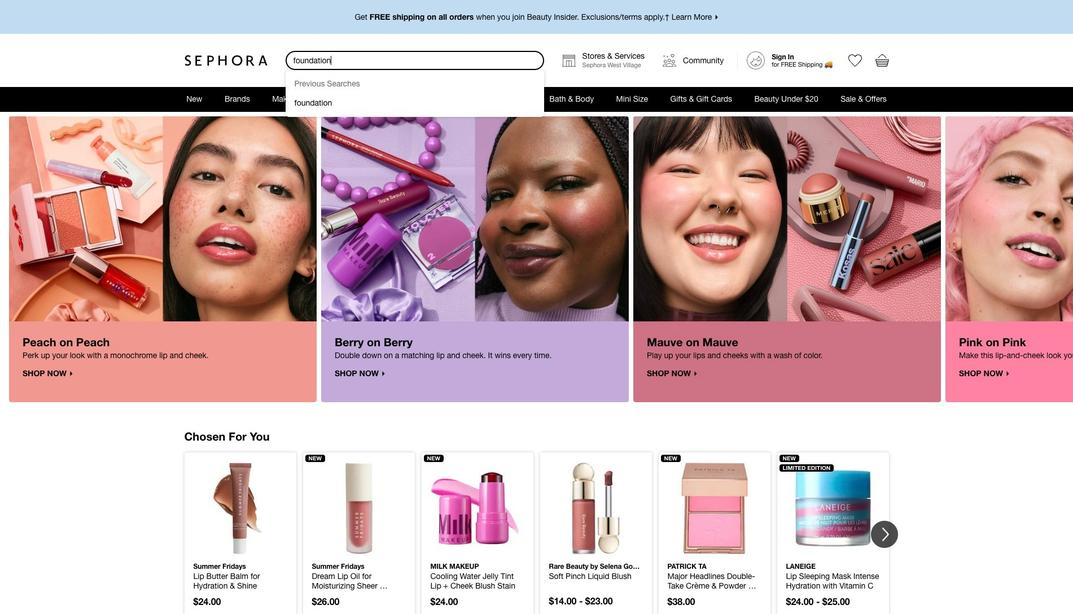 Task type: describe. For each thing, give the bounding box(es) containing it.
laneige - lip sleeping mask intense hydration with vitamin c image
[[787, 462, 880, 556]]

summer fridays - dream lip oil for moisturizing sheer coverage image
[[312, 462, 406, 556]]

sephora homepage image
[[184, 55, 267, 66]]

go to basket image
[[876, 54, 889, 67]]

rare beauty by selena gomez - soft pinch liquid blush image
[[549, 462, 643, 556]]



Task type: locate. For each thing, give the bounding box(es) containing it.
summer fridays - lip butter balm for hydration & shine image
[[193, 462, 287, 556]]

patrick ta - major headlines double-take crème & powder blush duo image
[[668, 462, 762, 556]]

list box
[[286, 70, 544, 117]]

Search search field
[[287, 52, 543, 69]]

milk makeup - cooling water jelly tint lip + cheek blush stain image
[[431, 462, 525, 556]]

None field
[[286, 51, 544, 70]]

None search field
[[286, 51, 544, 117]]



Task type: vqa. For each thing, say whether or not it's contained in the screenshot.
Oil within the K18 Biomimetic Hairscience Mini Molecular Repair Hair Oil
no



